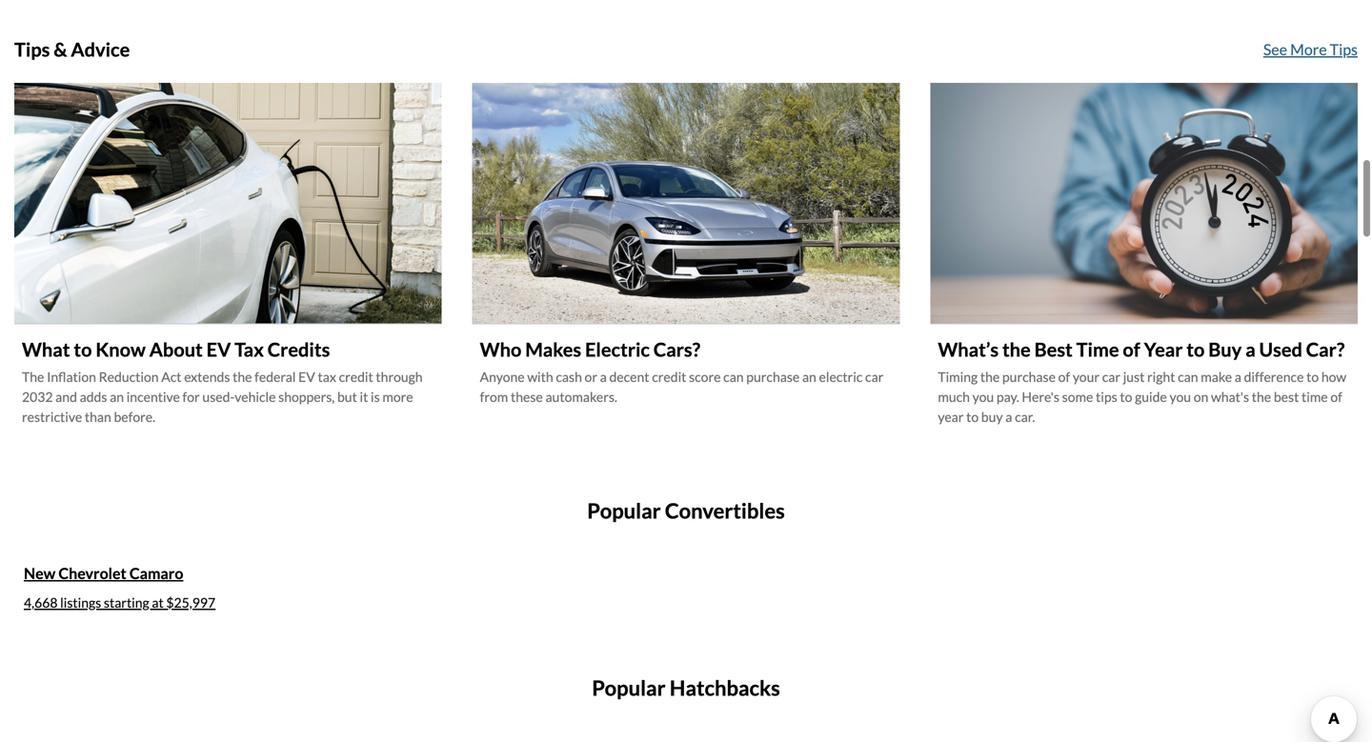 Task type: describe. For each thing, give the bounding box(es) containing it.
time
[[1302, 389, 1328, 405]]

year
[[938, 409, 964, 425]]

1 vertical spatial ev
[[298, 369, 315, 385]]

vehicle
[[235, 389, 276, 405]]

car for cars?
[[866, 369, 884, 385]]

a left car.
[[1006, 409, 1013, 425]]

act
[[161, 369, 182, 385]]

score
[[689, 369, 721, 385]]

cars?
[[654, 338, 701, 361]]

1 horizontal spatial of
[[1123, 338, 1141, 361]]

your
[[1073, 369, 1100, 385]]

tips & advice
[[14, 38, 130, 61]]

who makes electric cars? anyone with cash or a decent credit score can purchase an electric car from these automakers.
[[480, 338, 884, 405]]

extends
[[184, 369, 230, 385]]

year
[[1144, 338, 1183, 361]]

the up pay.
[[981, 369, 1000, 385]]

what to know about ev tax credits image
[[14, 83, 442, 324]]

automakers.
[[546, 389, 618, 405]]

chevrolet
[[59, 564, 127, 583]]

anyone
[[480, 369, 525, 385]]

buy
[[1209, 338, 1242, 361]]

more
[[383, 389, 413, 405]]

much
[[938, 389, 970, 405]]

inflation
[[47, 369, 96, 385]]

here's
[[1022, 389, 1060, 405]]

who makes electric cars? image
[[472, 83, 900, 324]]

car?
[[1307, 338, 1345, 361]]

how
[[1322, 369, 1347, 385]]

what
[[22, 338, 70, 361]]

electric
[[585, 338, 650, 361]]

to up time
[[1307, 369, 1319, 385]]

see
[[1264, 40, 1288, 59]]

listings
[[60, 595, 101, 611]]

hatchbacks
[[670, 676, 780, 701]]

some
[[1062, 389, 1094, 405]]

about
[[149, 338, 203, 361]]

timing
[[938, 369, 978, 385]]

more
[[1291, 40, 1327, 59]]

credits
[[268, 338, 330, 361]]

just
[[1124, 369, 1145, 385]]

what to know about ev tax credits the inflation reduction act extends the federal ev tax credit through 2032 and adds an incentive for used-vehicle shoppers, but it is more restrictive than before.
[[22, 338, 423, 425]]

2032
[[22, 389, 53, 405]]

starting
[[104, 595, 149, 611]]

these
[[511, 389, 543, 405]]

difference
[[1245, 369, 1304, 385]]

makes
[[525, 338, 582, 361]]

a inside 'who makes electric cars? anyone with cash or a decent credit score can purchase an electric car from these automakers.'
[[600, 369, 607, 385]]

purchase for time
[[1003, 369, 1056, 385]]

best
[[1035, 338, 1073, 361]]

can inside what's the best time of year to buy a used car? timing the purchase of your car just right can make a difference to how much you pay. here's some tips to guide you on what's the best time of year to buy a car.
[[1178, 369, 1199, 385]]

tax
[[318, 369, 336, 385]]

see more tips link
[[1264, 38, 1358, 69]]

&
[[54, 38, 67, 61]]

an inside what to know about ev tax credits the inflation reduction act extends the federal ev tax credit through 2032 and adds an incentive for used-vehicle shoppers, but it is more restrictive than before.
[[110, 389, 124, 405]]

at
[[152, 595, 164, 611]]

credit inside what to know about ev tax credits the inflation reduction act extends the federal ev tax credit through 2032 and adds an incentive for used-vehicle shoppers, but it is more restrictive than before.
[[339, 369, 373, 385]]

through
[[376, 369, 423, 385]]

$25,997
[[166, 595, 216, 611]]

to inside what to know about ev tax credits the inflation reduction act extends the federal ev tax credit through 2032 and adds an incentive for used-vehicle shoppers, but it is more restrictive than before.
[[74, 338, 92, 361]]

popular for popular convertibles
[[587, 499, 661, 523]]



Task type: vqa. For each thing, say whether or not it's contained in the screenshot.
the middle request
no



Task type: locate. For each thing, give the bounding box(es) containing it.
car inside 'who makes electric cars? anyone with cash or a decent credit score can purchase an electric car from these automakers.'
[[866, 369, 884, 385]]

1 credit from the left
[[339, 369, 373, 385]]

the
[[1003, 338, 1031, 361], [233, 369, 252, 385], [981, 369, 1000, 385], [1252, 389, 1272, 405]]

can inside 'who makes electric cars? anyone with cash or a decent credit score can purchase an electric car from these automakers.'
[[724, 369, 744, 385]]

0 horizontal spatial credit
[[339, 369, 373, 385]]

credit inside 'who makes electric cars? anyone with cash or a decent credit score can purchase an electric car from these automakers.'
[[652, 369, 687, 385]]

car for time
[[1103, 369, 1121, 385]]

1 horizontal spatial an
[[803, 369, 817, 385]]

popular for popular hatchbacks
[[592, 676, 666, 701]]

0 vertical spatial of
[[1123, 338, 1141, 361]]

the left the best at the right
[[1003, 338, 1031, 361]]

2 can from the left
[[1178, 369, 1199, 385]]

than
[[85, 409, 111, 425]]

to up the 'inflation'
[[74, 338, 92, 361]]

popular
[[587, 499, 661, 523], [592, 676, 666, 701]]

incentive
[[126, 389, 180, 405]]

shoppers,
[[278, 389, 335, 405]]

0 horizontal spatial an
[[110, 389, 124, 405]]

see more tips
[[1264, 40, 1358, 59]]

tips left &
[[14, 38, 50, 61]]

0 horizontal spatial purchase
[[747, 369, 800, 385]]

reduction
[[99, 369, 159, 385]]

the up 'vehicle'
[[233, 369, 252, 385]]

0 vertical spatial popular
[[587, 499, 661, 523]]

to
[[74, 338, 92, 361], [1187, 338, 1205, 361], [1307, 369, 1319, 385], [1120, 389, 1133, 405], [967, 409, 979, 425]]

1 horizontal spatial you
[[1170, 389, 1192, 405]]

you up buy at the bottom right
[[973, 389, 994, 405]]

of left your
[[1059, 369, 1071, 385]]

an
[[803, 369, 817, 385], [110, 389, 124, 405]]

an down reduction
[[110, 389, 124, 405]]

what's the best time of year to buy a used car? image
[[931, 83, 1358, 324]]

1 horizontal spatial credit
[[652, 369, 687, 385]]

1 can from the left
[[724, 369, 744, 385]]

car.
[[1015, 409, 1036, 425]]

on
[[1194, 389, 1209, 405]]

purchase
[[747, 369, 800, 385], [1003, 369, 1056, 385]]

pay.
[[997, 389, 1020, 405]]

popular hatchbacks
[[592, 676, 780, 701]]

credit down cars?
[[652, 369, 687, 385]]

with
[[527, 369, 553, 385]]

1 horizontal spatial car
[[1103, 369, 1121, 385]]

restrictive
[[22, 409, 82, 425]]

ev
[[207, 338, 231, 361], [298, 369, 315, 385]]

but
[[337, 389, 357, 405]]

used
[[1260, 338, 1303, 361]]

a right buy
[[1246, 338, 1256, 361]]

0 horizontal spatial tips
[[14, 38, 50, 61]]

a up what's
[[1235, 369, 1242, 385]]

purchase up here's
[[1003, 369, 1056, 385]]

can up on
[[1178, 369, 1199, 385]]

the inside what to know about ev tax credits the inflation reduction act extends the federal ev tax credit through 2032 and adds an incentive for used-vehicle shoppers, but it is more restrictive than before.
[[233, 369, 252, 385]]

popular convertibles
[[587, 499, 785, 523]]

2 credit from the left
[[652, 369, 687, 385]]

1 horizontal spatial tips
[[1330, 40, 1358, 59]]

purchase inside what's the best time of year to buy a used car? timing the purchase of your car just right can make a difference to how much you pay. here's some tips to guide you on what's the best time of year to buy a car.
[[1003, 369, 1056, 385]]

1 vertical spatial of
[[1059, 369, 1071, 385]]

or
[[585, 369, 598, 385]]

2 you from the left
[[1170, 389, 1192, 405]]

credit up it
[[339, 369, 373, 385]]

ev up shoppers,
[[298, 369, 315, 385]]

the
[[22, 369, 44, 385]]

what's the best time of year to buy a used car? timing the purchase of your car just right can make a difference to how much you pay. here's some tips to guide you on what's the best time of year to buy a car.
[[938, 338, 1347, 425]]

to right tips
[[1120, 389, 1133, 405]]

who
[[480, 338, 522, 361]]

1 purchase from the left
[[747, 369, 800, 385]]

adds
[[80, 389, 107, 405]]

from
[[480, 389, 508, 405]]

0 horizontal spatial you
[[973, 389, 994, 405]]

of down how
[[1331, 389, 1343, 405]]

car
[[866, 369, 884, 385], [1103, 369, 1121, 385]]

cash
[[556, 369, 582, 385]]

make
[[1201, 369, 1233, 385]]

advice
[[71, 38, 130, 61]]

ev up "extends"
[[207, 338, 231, 361]]

to left buy at the bottom right
[[967, 409, 979, 425]]

1 vertical spatial an
[[110, 389, 124, 405]]

camaro
[[129, 564, 183, 583]]

tax
[[235, 338, 264, 361]]

and
[[55, 389, 77, 405]]

time
[[1077, 338, 1120, 361]]

0 horizontal spatial of
[[1059, 369, 1071, 385]]

1 horizontal spatial can
[[1178, 369, 1199, 385]]

car right electric at the right of the page
[[866, 369, 884, 385]]

new chevrolet camaro
[[24, 564, 183, 583]]

you left on
[[1170, 389, 1192, 405]]

an left electric at the right of the page
[[803, 369, 817, 385]]

0 horizontal spatial can
[[724, 369, 744, 385]]

tips right more
[[1330, 40, 1358, 59]]

1 car from the left
[[866, 369, 884, 385]]

for
[[183, 389, 200, 405]]

car inside what's the best time of year to buy a used car? timing the purchase of your car just right can make a difference to how much you pay. here's some tips to guide you on what's the best time of year to buy a car.
[[1103, 369, 1121, 385]]

decent
[[610, 369, 650, 385]]

4,668
[[24, 595, 58, 611]]

4,668 listings starting at $25,997
[[24, 595, 216, 611]]

0 vertical spatial ev
[[207, 338, 231, 361]]

1 horizontal spatial ev
[[298, 369, 315, 385]]

it
[[360, 389, 368, 405]]

right
[[1148, 369, 1176, 385]]

1 you from the left
[[973, 389, 994, 405]]

of up just at the right of page
[[1123, 338, 1141, 361]]

know
[[96, 338, 146, 361]]

1 vertical spatial popular
[[592, 676, 666, 701]]

2 vertical spatial of
[[1331, 389, 1343, 405]]

best
[[1274, 389, 1300, 405]]

an inside 'who makes electric cars? anyone with cash or a decent credit score can purchase an electric car from these automakers.'
[[803, 369, 817, 385]]

purchase left electric at the right of the page
[[747, 369, 800, 385]]

2 purchase from the left
[[1003, 369, 1056, 385]]

2 car from the left
[[1103, 369, 1121, 385]]

tips
[[14, 38, 50, 61], [1330, 40, 1358, 59]]

1 horizontal spatial purchase
[[1003, 369, 1056, 385]]

what's
[[1212, 389, 1250, 405]]

new
[[24, 564, 56, 583]]

0 horizontal spatial ev
[[207, 338, 231, 361]]

before.
[[114, 409, 155, 425]]

purchase for cars?
[[747, 369, 800, 385]]

the down difference
[[1252, 389, 1272, 405]]

credit
[[339, 369, 373, 385], [652, 369, 687, 385]]

a right or
[[600, 369, 607, 385]]

purchase inside 'who makes electric cars? anyone with cash or a decent credit score can purchase an electric car from these automakers.'
[[747, 369, 800, 385]]

car up tips
[[1103, 369, 1121, 385]]

is
[[371, 389, 380, 405]]

buy
[[982, 409, 1003, 425]]

can
[[724, 369, 744, 385], [1178, 369, 1199, 385]]

0 horizontal spatial car
[[866, 369, 884, 385]]

tips
[[1096, 389, 1118, 405]]

you
[[973, 389, 994, 405], [1170, 389, 1192, 405]]

0 vertical spatial an
[[803, 369, 817, 385]]

can right score
[[724, 369, 744, 385]]

used-
[[202, 389, 235, 405]]

2 horizontal spatial of
[[1331, 389, 1343, 405]]

to left buy
[[1187, 338, 1205, 361]]

convertibles
[[665, 499, 785, 523]]

guide
[[1135, 389, 1167, 405]]

what's
[[938, 338, 999, 361]]

federal
[[255, 369, 296, 385]]

electric
[[819, 369, 863, 385]]



